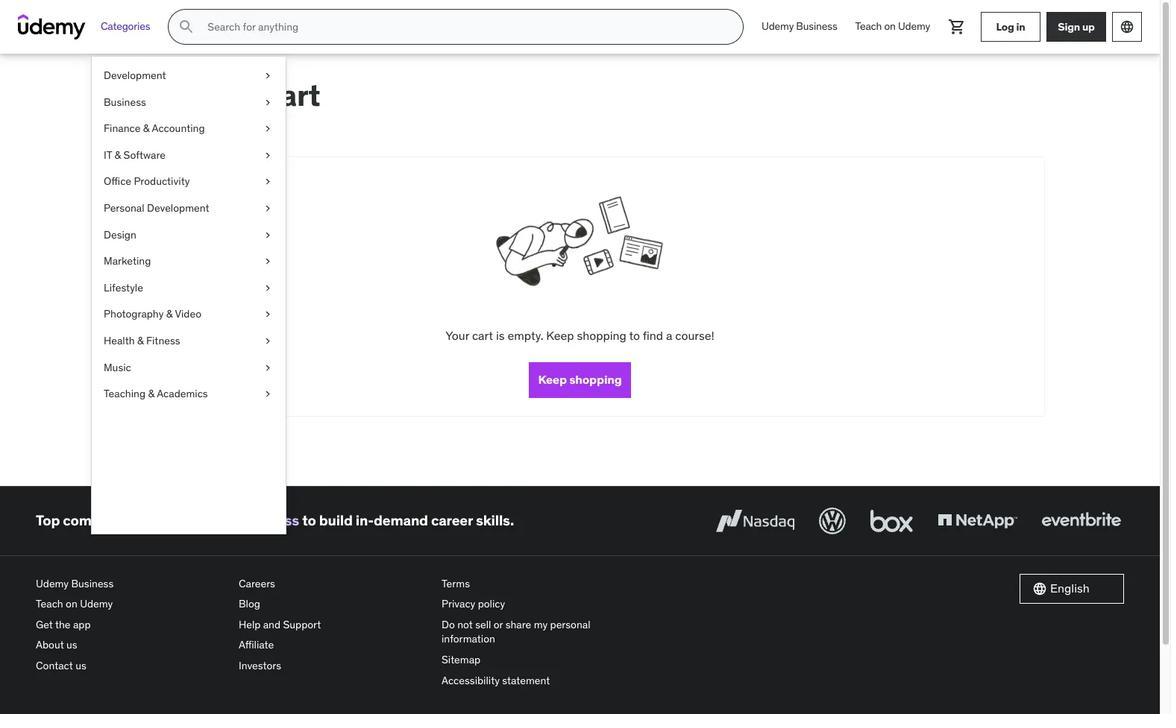 Task type: describe. For each thing, give the bounding box(es) containing it.
personal
[[104, 201, 144, 215]]

personal development link
[[92, 195, 286, 222]]

xsmall image for marketing
[[262, 255, 274, 269]]

0 vertical spatial keep
[[546, 328, 574, 343]]

submit search image
[[178, 18, 196, 36]]

xsmall image for lifestyle
[[262, 281, 274, 296]]

sitemap
[[442, 654, 481, 667]]

careers link
[[239, 574, 430, 595]]

development link
[[92, 63, 286, 89]]

contact
[[36, 660, 73, 673]]

health & fitness link
[[92, 328, 286, 355]]

share
[[506, 618, 531, 632]]

help and support link
[[239, 615, 430, 636]]

health
[[104, 334, 135, 348]]

accessibility statement link
[[442, 671, 633, 692]]

music link
[[92, 355, 286, 381]]

top companies choose udemy business to build in-demand career skills.
[[36, 512, 514, 530]]

get the app link
[[36, 615, 227, 636]]

keep shopping link
[[529, 362, 631, 398]]

0 vertical spatial shopping
[[577, 328, 627, 343]]

& for fitness
[[137, 334, 144, 348]]

0 vertical spatial us
[[66, 639, 77, 652]]

privacy
[[442, 598, 476, 611]]

demand
[[374, 512, 428, 530]]

business link
[[92, 89, 286, 116]]

find
[[643, 328, 663, 343]]

1 horizontal spatial on
[[884, 20, 896, 33]]

eventbrite image
[[1039, 505, 1124, 538]]

1 vertical spatial keep
[[538, 372, 567, 387]]

1 vertical spatial shopping
[[569, 372, 622, 387]]

udemy business
[[762, 20, 838, 33]]

companies
[[63, 512, 136, 530]]

in inside "link"
[[1017, 20, 1026, 33]]

a
[[666, 328, 673, 343]]

up
[[1083, 20, 1095, 33]]

shopping cart with 0 items image
[[948, 18, 966, 36]]

office
[[104, 175, 131, 188]]

udemy image
[[18, 14, 86, 40]]

xsmall image for health & fitness
[[262, 334, 274, 349]]

office productivity link
[[92, 169, 286, 195]]

photography & video link
[[92, 302, 286, 328]]

terms
[[442, 577, 470, 591]]

about
[[36, 639, 64, 652]]

your
[[446, 328, 469, 343]]

sign
[[1058, 20, 1080, 33]]

it & software link
[[92, 142, 286, 169]]

lifestyle link
[[92, 275, 286, 302]]

the
[[55, 618, 71, 632]]

careers
[[239, 577, 275, 591]]

1 vertical spatial in
[[174, 137, 184, 151]]

& for video
[[166, 308, 173, 321]]

investors link
[[239, 657, 430, 677]]

& for software
[[115, 148, 121, 162]]

photography & video
[[104, 308, 201, 321]]

affiliate link
[[239, 636, 430, 657]]

health & fitness
[[104, 334, 180, 348]]

app
[[73, 618, 91, 632]]

academics
[[157, 387, 208, 401]]

my
[[534, 618, 548, 632]]

it & software
[[104, 148, 166, 162]]

productivity
[[134, 175, 190, 188]]

do not sell or share my personal information button
[[442, 615, 633, 651]]

xsmall image for development
[[262, 69, 274, 83]]

personal development
[[104, 201, 209, 215]]

is
[[496, 328, 505, 343]]

categories
[[101, 20, 150, 33]]

courses
[[126, 137, 171, 151]]

blog
[[239, 598, 260, 611]]

teach on udemy
[[855, 20, 930, 33]]

not
[[458, 618, 473, 632]]

statement
[[502, 674, 550, 688]]

xsmall image for office productivity
[[262, 175, 274, 189]]

shopping
[[116, 77, 254, 114]]

or
[[494, 618, 503, 632]]

lifestyle
[[104, 281, 143, 295]]

xsmall image for photography & video
[[262, 308, 274, 322]]

support
[[283, 618, 321, 632]]

teaching & academics link
[[92, 381, 286, 408]]

do
[[442, 618, 455, 632]]

course!
[[675, 328, 715, 343]]

careers blog help and support affiliate investors
[[239, 577, 321, 673]]

career
[[431, 512, 473, 530]]

xsmall image for teaching & academics
[[262, 387, 274, 402]]

business inside udemy business teach on udemy get the app about us contact us
[[71, 577, 114, 591]]

0 vertical spatial development
[[104, 69, 166, 82]]

1 horizontal spatial to
[[629, 328, 640, 343]]



Task type: vqa. For each thing, say whether or not it's contained in the screenshot.
Finance
yes



Task type: locate. For each thing, give the bounding box(es) containing it.
0 horizontal spatial cart
[[187, 137, 210, 151]]

1 vertical spatial on
[[66, 598, 77, 611]]

7 xsmall image from the top
[[262, 308, 274, 322]]

help
[[239, 618, 261, 632]]

& right health
[[137, 334, 144, 348]]

1 vertical spatial to
[[302, 512, 316, 530]]

xsmall image inside music link
[[262, 361, 274, 375]]

1 horizontal spatial teach
[[855, 20, 882, 33]]

about us link
[[36, 636, 227, 657]]

sign up
[[1058, 20, 1095, 33]]

1 vertical spatial teach
[[36, 598, 63, 611]]

contact us link
[[36, 657, 227, 677]]

& right teaching
[[148, 387, 155, 401]]

1 vertical spatial udemy business link
[[190, 512, 299, 530]]

0 horizontal spatial in
[[174, 137, 184, 151]]

finance
[[104, 122, 141, 135]]

business
[[796, 20, 838, 33], [104, 95, 146, 109], [239, 512, 299, 530], [71, 577, 114, 591]]

on left shopping cart with 0 items icon on the top right
[[884, 20, 896, 33]]

sitemap link
[[442, 651, 633, 671]]

to left the build
[[302, 512, 316, 530]]

nasdaq image
[[713, 505, 798, 538]]

office productivity
[[104, 175, 190, 188]]

policy
[[478, 598, 505, 611]]

xsmall image for design
[[262, 228, 274, 243]]

top
[[36, 512, 60, 530]]

skills.
[[476, 512, 514, 530]]

0 horizontal spatial to
[[302, 512, 316, 530]]

finance & accounting
[[104, 122, 205, 135]]

shopping up keep shopping
[[577, 328, 627, 343]]

development down 'categories' dropdown button
[[104, 69, 166, 82]]

marketing link
[[92, 249, 286, 275]]

teach on udemy link
[[847, 9, 939, 45], [36, 595, 227, 615]]

xsmall image inside the finance & accounting link
[[262, 122, 274, 136]]

teach on udemy link up about us link
[[36, 595, 227, 615]]

0 vertical spatial on
[[884, 20, 896, 33]]

1 vertical spatial teach on udemy link
[[36, 595, 227, 615]]

on
[[884, 20, 896, 33], [66, 598, 77, 611]]

investors
[[239, 660, 281, 673]]

sell
[[475, 618, 491, 632]]

0 vertical spatial teach
[[855, 20, 882, 33]]

& right the it
[[115, 148, 121, 162]]

small image
[[1033, 582, 1048, 597]]

information
[[442, 633, 495, 646]]

& for accounting
[[143, 122, 150, 135]]

teach right udemy business
[[855, 20, 882, 33]]

0
[[116, 137, 123, 151]]

1 xsmall image from the top
[[262, 95, 274, 110]]

log in link
[[981, 12, 1041, 42]]

english
[[1051, 582, 1090, 596]]

8 xsmall image from the top
[[262, 334, 274, 349]]

xsmall image inside development link
[[262, 69, 274, 83]]

xsmall image inside personal development link
[[262, 201, 274, 216]]

in-
[[356, 512, 374, 530]]

terms privacy policy do not sell or share my personal information sitemap accessibility statement
[[442, 577, 591, 688]]

to
[[629, 328, 640, 343], [302, 512, 316, 530]]

xsmall image inside health & fitness link
[[262, 334, 274, 349]]

get
[[36, 618, 53, 632]]

0 vertical spatial to
[[629, 328, 640, 343]]

shopping cart
[[116, 77, 320, 114]]

on inside udemy business teach on udemy get the app about us contact us
[[66, 598, 77, 611]]

0 vertical spatial in
[[1017, 20, 1026, 33]]

empty.
[[508, 328, 544, 343]]

teach up get
[[36, 598, 63, 611]]

us right 'about'
[[66, 639, 77, 652]]

xsmall image inside business link
[[262, 95, 274, 110]]

xsmall image for finance & accounting
[[262, 122, 274, 136]]

0 vertical spatial udemy business link
[[753, 9, 847, 45]]

volkswagen image
[[816, 505, 849, 538]]

design link
[[92, 222, 286, 249]]

1 vertical spatial us
[[76, 660, 86, 673]]

1 horizontal spatial cart
[[260, 77, 320, 114]]

xsmall image for personal development
[[262, 201, 274, 216]]

xsmall image
[[262, 95, 274, 110], [262, 201, 274, 216], [262, 255, 274, 269], [262, 361, 274, 375]]

to left find
[[629, 328, 640, 343]]

teach inside udemy business teach on udemy get the app about us contact us
[[36, 598, 63, 611]]

xsmall image for music
[[262, 361, 274, 375]]

&
[[143, 122, 150, 135], [115, 148, 121, 162], [166, 308, 173, 321], [137, 334, 144, 348], [148, 387, 155, 401]]

english button
[[1020, 574, 1124, 604]]

on up the
[[66, 598, 77, 611]]

3 xsmall image from the top
[[262, 148, 274, 163]]

5 xsmall image from the top
[[262, 228, 274, 243]]

personal
[[550, 618, 591, 632]]

log
[[996, 20, 1014, 33]]

2 xsmall image from the top
[[262, 201, 274, 216]]

blog link
[[239, 595, 430, 615]]

netapp image
[[935, 505, 1021, 538]]

in
[[1017, 20, 1026, 33], [174, 137, 184, 151]]

xsmall image for business
[[262, 95, 274, 110]]

keep shopping
[[538, 372, 622, 387]]

finance & accounting link
[[92, 116, 286, 142]]

teaching
[[104, 387, 146, 401]]

teach
[[855, 20, 882, 33], [36, 598, 63, 611]]

0 vertical spatial teach on udemy link
[[847, 9, 939, 45]]

2 xsmall image from the top
[[262, 122, 274, 136]]

1 vertical spatial development
[[147, 201, 209, 215]]

& left video
[[166, 308, 173, 321]]

keep down empty.
[[538, 372, 567, 387]]

xsmall image
[[262, 69, 274, 83], [262, 122, 274, 136], [262, 148, 274, 163], [262, 175, 274, 189], [262, 228, 274, 243], [262, 281, 274, 296], [262, 308, 274, 322], [262, 334, 274, 349], [262, 387, 274, 402]]

Search for anything text field
[[205, 14, 725, 40]]

3 xsmall image from the top
[[262, 255, 274, 269]]

xsmall image inside lifestyle link
[[262, 281, 274, 296]]

choose a language image
[[1120, 19, 1135, 34]]

4 xsmall image from the top
[[262, 361, 274, 375]]

sign up link
[[1047, 12, 1107, 42]]

2 vertical spatial udemy business link
[[36, 574, 227, 595]]

0 horizontal spatial teach
[[36, 598, 63, 611]]

your cart is empty. keep shopping to find a course!
[[446, 328, 715, 343]]

keep right empty.
[[546, 328, 574, 343]]

development down office productivity link
[[147, 201, 209, 215]]

music
[[104, 361, 131, 374]]

1 xsmall image from the top
[[262, 69, 274, 83]]

6 xsmall image from the top
[[262, 281, 274, 296]]

0 horizontal spatial teach on udemy link
[[36, 595, 227, 615]]

9 xsmall image from the top
[[262, 387, 274, 402]]

udemy business teach on udemy get the app about us contact us
[[36, 577, 114, 673]]

1 horizontal spatial in
[[1017, 20, 1026, 33]]

4 xsmall image from the top
[[262, 175, 274, 189]]

1 vertical spatial cart
[[187, 137, 210, 151]]

xsmall image inside office productivity link
[[262, 175, 274, 189]]

categories button
[[92, 9, 159, 45]]

in down accounting on the left
[[174, 137, 184, 151]]

and
[[263, 618, 281, 632]]

us
[[66, 639, 77, 652], [76, 660, 86, 673]]

us right contact
[[76, 660, 86, 673]]

design
[[104, 228, 136, 241]]

0 horizontal spatial on
[[66, 598, 77, 611]]

shopping down your cart is empty. keep shopping to find a course!
[[569, 372, 622, 387]]

xsmall image inside design link
[[262, 228, 274, 243]]

teaching & academics
[[104, 387, 208, 401]]

0 courses in cart
[[116, 137, 210, 151]]

photography
[[104, 308, 164, 321]]

affiliate
[[239, 639, 274, 652]]

xsmall image inside photography & video link
[[262, 308, 274, 322]]

& up courses
[[143, 122, 150, 135]]

it
[[104, 148, 112, 162]]

choose
[[139, 512, 187, 530]]

in right log
[[1017, 20, 1026, 33]]

xsmall image inside teaching & academics link
[[262, 387, 274, 402]]

shopping
[[577, 328, 627, 343], [569, 372, 622, 387]]

0 vertical spatial cart
[[260, 77, 320, 114]]

log in
[[996, 20, 1026, 33]]

box image
[[867, 505, 917, 538]]

privacy policy link
[[442, 595, 633, 615]]

keep
[[546, 328, 574, 343], [538, 372, 567, 387]]

software
[[124, 148, 166, 162]]

xsmall image inside 'marketing' link
[[262, 255, 274, 269]]

video
[[175, 308, 201, 321]]

xsmall image inside it & software link
[[262, 148, 274, 163]]

accessibility
[[442, 674, 500, 688]]

1 horizontal spatial teach on udemy link
[[847, 9, 939, 45]]

xsmall image for it & software
[[262, 148, 274, 163]]

cart
[[472, 328, 493, 343]]

teach on udemy link left shopping cart with 0 items icon on the top right
[[847, 9, 939, 45]]

& for academics
[[148, 387, 155, 401]]

accounting
[[152, 122, 205, 135]]



